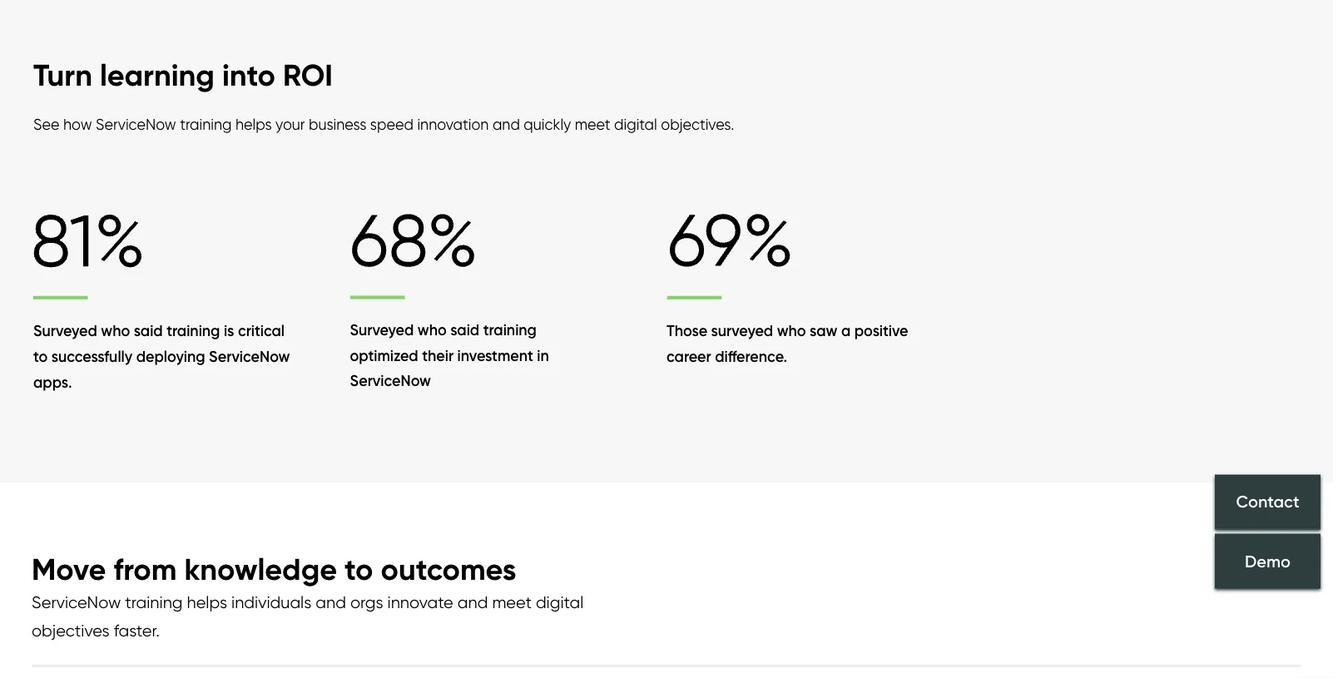 Task type: describe. For each thing, give the bounding box(es) containing it.
and for outcomes
[[316, 593, 346, 613]]

surveyed who said training is critical to successfully deploying servicenow apps.
[[33, 322, 290, 391]]

to inside move from knowledge to outcomes servicenow training helps individuals and orgs innovate and meet digital objectives faster.
[[345, 550, 373, 587]]

servicenow down learning
[[96, 115, 176, 133]]

surveyed for surveyed who said training optimized their investment in servicenow
[[350, 321, 414, 339]]

optimized
[[350, 346, 418, 364]]

1 horizontal spatial digital
[[614, 115, 657, 133]]

contact link
[[1215, 475, 1321, 530]]

individuals
[[231, 593, 312, 613]]

said for servicenow
[[450, 321, 480, 339]]

those surveyed who saw a positive career difference.
[[667, 322, 908, 366]]

training for your
[[180, 115, 232, 133]]

positive
[[854, 322, 908, 340]]

surveyed who said training optimized their investment in servicenow
[[350, 321, 549, 390]]

who for deploying
[[101, 322, 130, 340]]

deploying
[[136, 347, 205, 366]]

objectives
[[32, 621, 110, 641]]

who for servicenow
[[418, 321, 447, 339]]

said for deploying
[[134, 322, 163, 340]]

move
[[32, 550, 106, 587]]

how
[[63, 115, 92, 133]]

knowledge
[[184, 550, 337, 587]]

and for helps
[[493, 115, 520, 133]]

learning
[[100, 56, 215, 93]]

those
[[667, 322, 708, 340]]

a
[[841, 322, 851, 340]]

saw
[[810, 322, 838, 340]]

training inside move from knowledge to outcomes servicenow training helps individuals and orgs innovate and meet digital objectives faster.
[[125, 593, 183, 613]]

servicenow inside move from knowledge to outcomes servicenow training helps individuals and orgs innovate and meet digital objectives faster.
[[32, 593, 121, 613]]

difference.
[[715, 347, 787, 366]]

from
[[114, 550, 177, 587]]

outcomes
[[381, 550, 516, 587]]

business
[[309, 115, 366, 133]]

0 vertical spatial meet
[[575, 115, 611, 133]]

servicenow inside the surveyed who said training optimized their investment in servicenow
[[350, 372, 431, 390]]

surveyed
[[711, 322, 773, 340]]

career
[[667, 347, 711, 366]]

to inside surveyed who said training is critical to successfully deploying servicenow apps.
[[33, 347, 48, 366]]

see how servicenow training helps your business speed innovation and quickly meet digital objectives.
[[33, 115, 734, 133]]

surveyed who said training optimized their investment in servicenow link
[[350, 194, 658, 399]]

surveyed for surveyed who said training is critical to successfully deploying servicenow apps.
[[33, 322, 97, 340]]

contact
[[1236, 491, 1300, 512]]

innovation
[[417, 115, 489, 133]]



Task type: locate. For each thing, give the bounding box(es) containing it.
said inside surveyed who said training is critical to successfully deploying servicenow apps.
[[134, 322, 163, 340]]

faster.
[[114, 621, 160, 641]]

investment
[[457, 346, 533, 364]]

servicenow down optimized
[[350, 372, 431, 390]]

orgs
[[350, 593, 383, 613]]

and left orgs
[[316, 593, 346, 613]]

their
[[422, 346, 454, 364]]

training up deploying
[[167, 322, 220, 340]]

quickly
[[524, 115, 571, 133]]

0 horizontal spatial surveyed
[[33, 322, 97, 340]]

training
[[180, 115, 232, 133], [483, 321, 537, 339], [167, 322, 220, 340], [125, 593, 183, 613]]

in
[[537, 346, 549, 364]]

servicenow inside surveyed who said training is critical to successfully deploying servicenow apps.
[[209, 347, 290, 366]]

to up orgs
[[345, 550, 373, 587]]

successfully
[[51, 347, 132, 366]]

0 horizontal spatial said
[[134, 322, 163, 340]]

0 horizontal spatial to
[[33, 347, 48, 366]]

1 horizontal spatial surveyed
[[350, 321, 414, 339]]

0 vertical spatial to
[[33, 347, 48, 366]]

and
[[493, 115, 520, 133], [316, 593, 346, 613], [458, 593, 488, 613]]

0 horizontal spatial and
[[316, 593, 346, 613]]

demo
[[1245, 551, 1291, 571]]

meet inside move from knowledge to outcomes servicenow training helps individuals and orgs innovate and meet digital objectives faster.
[[492, 593, 532, 613]]

those surveyed who saw a positive career difference. link
[[667, 194, 975, 374]]

meet down outcomes
[[492, 593, 532, 613]]

who inside those surveyed who saw a positive career difference.
[[777, 322, 806, 340]]

said
[[450, 321, 480, 339], [134, 322, 163, 340]]

meet
[[575, 115, 611, 133], [492, 593, 532, 613]]

move from knowledge to outcomes servicenow training helps individuals and orgs innovate and meet digital objectives faster.
[[32, 550, 584, 641]]

helps
[[235, 115, 272, 133], [187, 593, 227, 613]]

1 vertical spatial meet
[[492, 593, 532, 613]]

servicenow down critical
[[209, 347, 290, 366]]

1 vertical spatial to
[[345, 550, 373, 587]]

into
[[222, 56, 275, 93]]

servicenow
[[96, 115, 176, 133], [209, 347, 290, 366], [350, 372, 431, 390], [32, 593, 121, 613]]

who left saw on the right of page
[[777, 322, 806, 340]]

1 vertical spatial helps
[[187, 593, 227, 613]]

is
[[224, 322, 234, 340]]

your
[[276, 115, 305, 133]]

meet right quickly
[[575, 115, 611, 133]]

who
[[418, 321, 447, 339], [101, 322, 130, 340], [777, 322, 806, 340]]

training for critical
[[167, 322, 220, 340]]

training inside surveyed who said training is critical to successfully deploying servicenow apps.
[[167, 322, 220, 340]]

demo link
[[1215, 534, 1321, 589]]

training up faster.
[[125, 593, 183, 613]]

servicenow up 'objectives'
[[32, 593, 121, 613]]

1 vertical spatial digital
[[536, 593, 584, 613]]

said up their
[[450, 321, 480, 339]]

to
[[33, 347, 48, 366], [345, 550, 373, 587]]

and left quickly
[[493, 115, 520, 133]]

digital inside move from knowledge to outcomes servicenow training helps individuals and orgs innovate and meet digital objectives faster.
[[536, 593, 584, 613]]

helps inside move from knowledge to outcomes servicenow training helps individuals and orgs innovate and meet digital objectives faster.
[[187, 593, 227, 613]]

innovate
[[387, 593, 453, 613]]

1 horizontal spatial and
[[458, 593, 488, 613]]

training for their
[[483, 321, 537, 339]]

turn learning into roi
[[33, 56, 333, 93]]

1 horizontal spatial helps
[[235, 115, 272, 133]]

who inside surveyed who said training is critical to successfully deploying servicenow apps.
[[101, 322, 130, 340]]

2 horizontal spatial who
[[777, 322, 806, 340]]

1 horizontal spatial meet
[[575, 115, 611, 133]]

helps down knowledge
[[187, 593, 227, 613]]

to up apps.
[[33, 347, 48, 366]]

surveyed up successfully
[[33, 322, 97, 340]]

roi
[[283, 56, 333, 93]]

0 horizontal spatial who
[[101, 322, 130, 340]]

said up deploying
[[134, 322, 163, 340]]

training inside the surveyed who said training optimized their investment in servicenow
[[483, 321, 537, 339]]

0 vertical spatial digital
[[614, 115, 657, 133]]

see
[[33, 115, 60, 133]]

and down outcomes
[[458, 593, 488, 613]]

surveyed
[[350, 321, 414, 339], [33, 322, 97, 340]]

training down turn learning into roi
[[180, 115, 232, 133]]

speed
[[370, 115, 414, 133]]

digital
[[614, 115, 657, 133], [536, 593, 584, 613]]

who up their
[[418, 321, 447, 339]]

who inside the surveyed who said training optimized their investment in servicenow
[[418, 321, 447, 339]]

helps left the your
[[235, 115, 272, 133]]

1 horizontal spatial to
[[345, 550, 373, 587]]

turn
[[33, 56, 92, 93]]

objectives.
[[661, 115, 734, 133]]

surveyed inside the surveyed who said training optimized their investment in servicenow
[[350, 321, 414, 339]]

apps.
[[33, 373, 72, 391]]

critical
[[238, 322, 285, 340]]

0 vertical spatial helps
[[235, 115, 272, 133]]

surveyed inside surveyed who said training is critical to successfully deploying servicenow apps.
[[33, 322, 97, 340]]

training up investment
[[483, 321, 537, 339]]

1 horizontal spatial who
[[418, 321, 447, 339]]

2 horizontal spatial and
[[493, 115, 520, 133]]

0 horizontal spatial meet
[[492, 593, 532, 613]]

0 horizontal spatial digital
[[536, 593, 584, 613]]

said inside the surveyed who said training optimized their investment in servicenow
[[450, 321, 480, 339]]

0 horizontal spatial helps
[[187, 593, 227, 613]]

surveyed up optimized
[[350, 321, 414, 339]]

who up successfully
[[101, 322, 130, 340]]

surveyed who said training is critical to successfully deploying servicenow apps. link
[[33, 194, 342, 400]]

1 horizontal spatial said
[[450, 321, 480, 339]]



Task type: vqa. For each thing, say whether or not it's contained in the screenshot.
topmost the helps
yes



